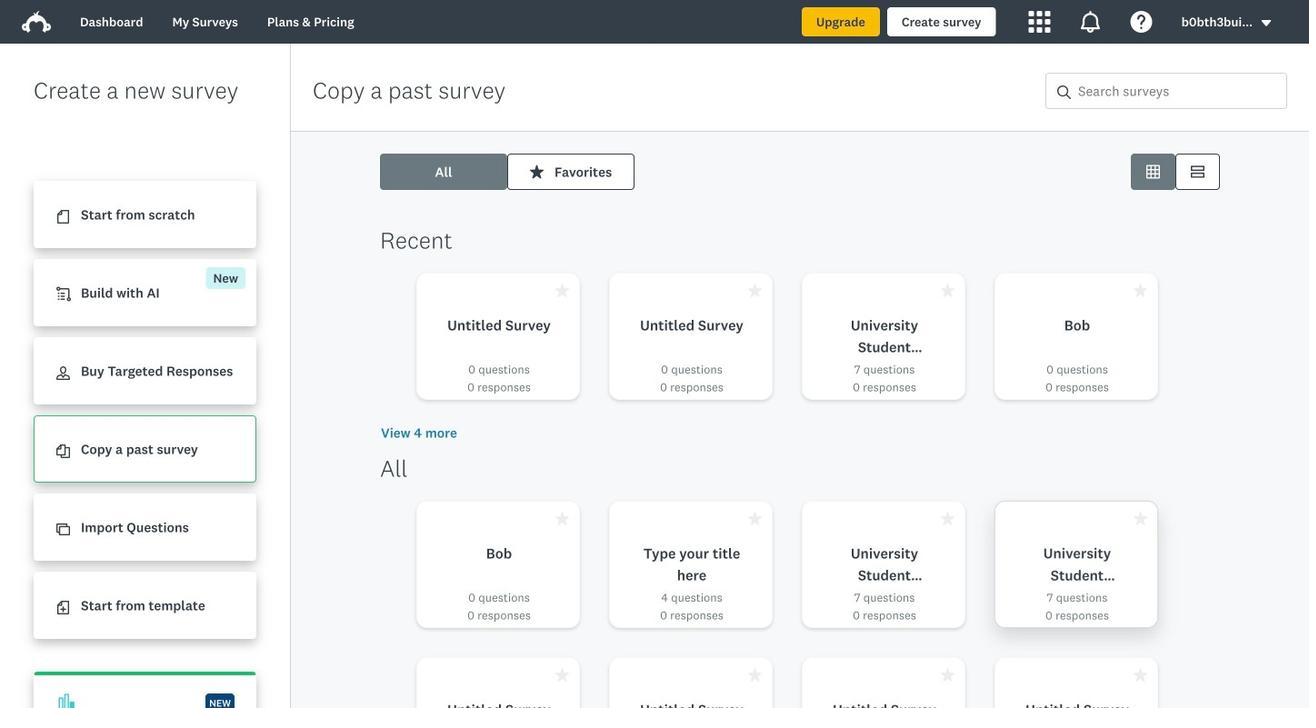 Task type: vqa. For each thing, say whether or not it's contained in the screenshot.
the left Products Icon
no



Task type: locate. For each thing, give the bounding box(es) containing it.
help icon image
[[1131, 11, 1153, 33]]

user image
[[56, 367, 70, 380]]

products icon image
[[1029, 11, 1051, 33], [1029, 11, 1051, 33]]

2 brand logo image from the top
[[22, 11, 51, 33]]

documentplus image
[[56, 601, 70, 615]]

document image
[[56, 210, 70, 224]]

Search surveys field
[[1071, 74, 1287, 108]]

dropdown arrow icon image
[[1260, 17, 1273, 30], [1262, 20, 1272, 26]]

starfilled image
[[530, 165, 544, 179], [1134, 284, 1148, 297], [1136, 510, 1150, 524], [748, 512, 762, 526], [556, 668, 569, 682], [748, 668, 762, 682], [941, 668, 955, 682], [1134, 668, 1148, 682]]

notification center icon image
[[1080, 11, 1102, 33]]

brand logo image
[[22, 7, 51, 36], [22, 11, 51, 33]]

starfilled image
[[556, 284, 569, 297], [748, 284, 762, 297], [941, 284, 955, 297], [556, 512, 569, 526], [941, 512, 955, 526]]

grid image
[[1147, 165, 1160, 179]]



Task type: describe. For each thing, give the bounding box(es) containing it.
documentclone image
[[56, 445, 70, 459]]

textboxmultiple image
[[1191, 165, 1205, 179]]

clone image
[[56, 523, 70, 537]]

search image
[[1058, 85, 1071, 99]]

1 brand logo image from the top
[[22, 7, 51, 36]]



